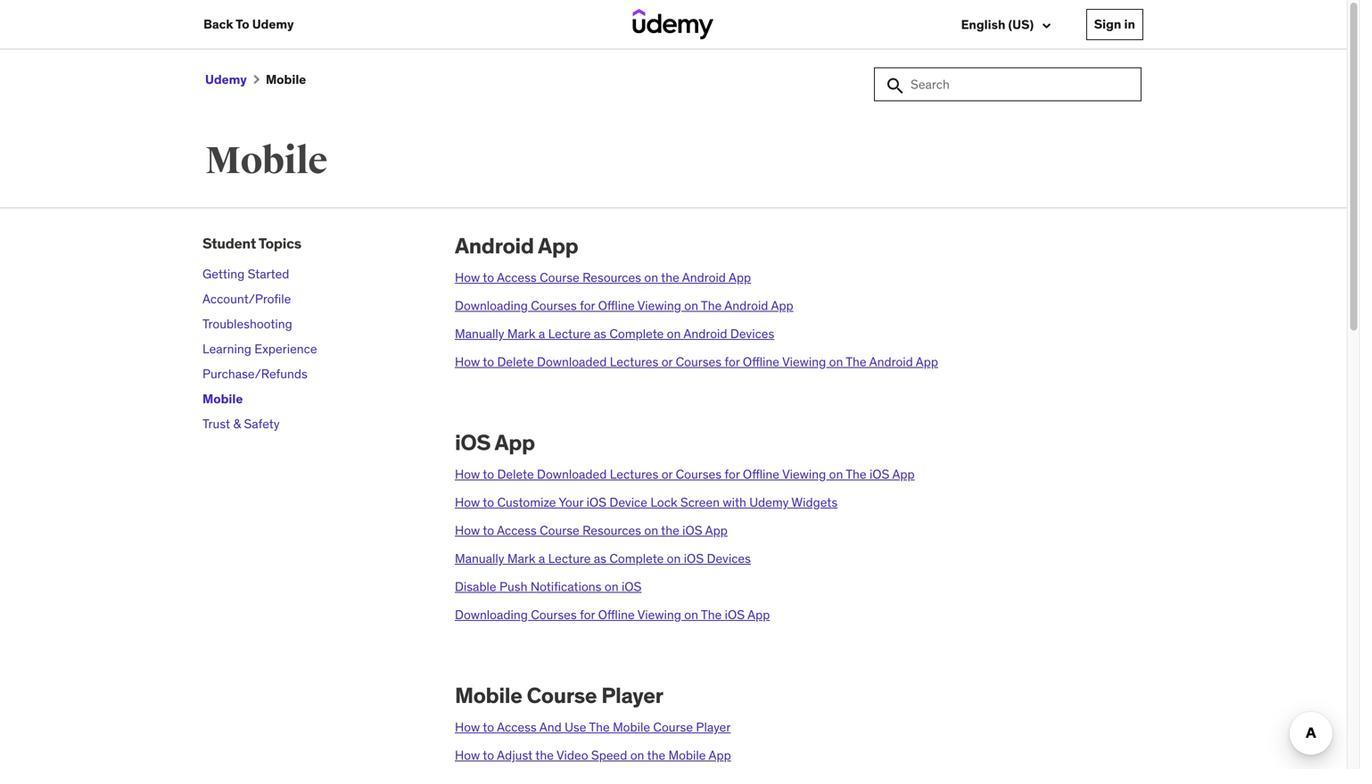 Task type: vqa. For each thing, say whether or not it's contained in the screenshot.
third 'to' from the bottom of the 'Mobile' main content
yes



Task type: describe. For each thing, give the bounding box(es) containing it.
mobile main content
[[0, 49, 1348, 769]]

disable
[[455, 579, 497, 595]]

back to udemy
[[204, 16, 294, 32]]

how to customize your ios device lock screen with udemy widgets link
[[455, 494, 838, 510]]

android for downloading courses for offline viewing on the android app
[[725, 298, 769, 314]]

safety
[[244, 416, 280, 432]]

getting
[[203, 266, 245, 282]]

your
[[559, 494, 584, 510]]

how to access course resources on the ios app
[[455, 522, 728, 539]]

ios app
[[455, 429, 535, 456]]

how for how to customize your ios device lock screen with udemy widgets
[[455, 494, 480, 510]]

to for how to customize your ios device lock screen with udemy widgets
[[483, 494, 494, 510]]

push
[[500, 579, 528, 595]]

account/profile link
[[203, 291, 291, 307]]

to for how to delete downloaded lectures or courses for offline viewing on the android app
[[483, 354, 494, 370]]

to
[[236, 16, 250, 32]]

how for how to adjust the video speed on the mobile app
[[455, 747, 480, 763]]

Search search field
[[875, 67, 1142, 101]]

topics
[[259, 234, 301, 252]]

as for ios
[[594, 551, 607, 567]]

course up and
[[527, 682, 597, 709]]

notifications
[[531, 579, 602, 595]]

complete for ios
[[610, 551, 664, 567]]

mobile inside getting started account/profile troubleshooting learning experience purchase/refunds mobile trust & safety
[[203, 391, 243, 407]]

back to udemy link
[[204, 0, 294, 49]]

how for how to access course resources on the android app
[[455, 269, 480, 285]]

to for how to delete downloaded lectures or courses for offline viewing on the ios app
[[483, 466, 494, 482]]

course down android app link
[[540, 269, 580, 285]]

or for ios
[[662, 466, 673, 482]]

delete for how to delete downloaded lectures or courses for offline viewing on the android app
[[497, 354, 534, 370]]

android app
[[455, 232, 579, 259]]

customize
[[497, 494, 556, 510]]

android for how to access course resources on the android app
[[683, 269, 726, 285]]

manually mark a lecture as complete on android devices
[[455, 326, 775, 342]]

and
[[540, 719, 562, 735]]

to for how to access course resources on the android app
[[483, 269, 494, 285]]

how to access and use the mobile course player link
[[455, 719, 731, 735]]

delete for how to delete downloaded lectures or courses for offline viewing on the ios app
[[497, 466, 534, 482]]

how to delete downloaded lectures or courses for offline viewing on the ios app
[[455, 466, 915, 482]]

the right the 'speed'
[[647, 747, 666, 763]]

how to customize your ios device lock screen with udemy widgets
[[455, 494, 838, 510]]

lectures for how to delete downloaded lectures or courses for offline viewing on the ios app
[[610, 466, 659, 482]]

how to access course resources on the ios app link
[[455, 522, 728, 539]]

sign
[[1095, 16, 1122, 32]]

android app link
[[455, 232, 579, 259]]

course down the your
[[540, 522, 580, 539]]

mobile up topics
[[205, 138, 328, 184]]

screen
[[681, 494, 720, 510]]

in
[[1125, 16, 1136, 32]]

how to delete downloaded lectures or courses for offline viewing on the android app
[[455, 354, 939, 370]]

account/profile
[[203, 291, 291, 307]]

sign in
[[1095, 16, 1136, 32]]

how to access course resources on the android app
[[455, 269, 752, 285]]

disable push notifications on ios link
[[455, 579, 642, 595]]

manually for manually mark a lecture as complete on ios devices
[[455, 551, 505, 567]]

the up downloading courses for offline viewing on the android app
[[661, 269, 680, 285]]

to for how to access and use the mobile course player
[[483, 719, 494, 735]]

access for mobile
[[497, 719, 537, 735]]

with
[[723, 494, 747, 510]]

as for android
[[594, 326, 607, 342]]

mobile up the 'speed'
[[613, 719, 651, 735]]

back
[[204, 16, 233, 32]]

sign in button
[[1087, 9, 1144, 40]]

downloading courses for offline viewing on the android app
[[455, 298, 794, 314]]

english (us) link
[[962, 16, 1051, 35]]

0 horizontal spatial udemy
[[205, 71, 247, 87]]

mobile course player
[[455, 682, 664, 709]]

getting started account/profile troubleshooting learning experience purchase/refunds mobile trust & safety
[[203, 266, 317, 432]]

1 horizontal spatial udemy
[[252, 16, 294, 32]]

learning experience link
[[203, 341, 317, 357]]

started
[[248, 266, 289, 282]]

use
[[565, 719, 587, 735]]

how for how to delete downloaded lectures or courses for offline viewing on the android app
[[455, 354, 480, 370]]

resources for android
[[583, 269, 642, 285]]

adjust
[[497, 747, 533, 763]]

to for how to adjust the video speed on the mobile app
[[483, 747, 494, 763]]

1 vertical spatial player
[[696, 719, 731, 735]]

manually mark a lecture as complete on ios devices link
[[455, 551, 751, 567]]

english (us)
[[962, 17, 1037, 33]]

how to access and use the mobile course player
[[455, 719, 731, 735]]

courses down how to access course resources on the android app link
[[531, 298, 577, 314]]

a for manually mark a lecture as complete on ios devices
[[539, 551, 545, 567]]



Task type: locate. For each thing, give the bounding box(es) containing it.
udemy right to in the left top of the page
[[252, 16, 294, 32]]

manually mark a lecture as complete on android devices link
[[455, 326, 775, 342]]

getting started link
[[203, 266, 289, 282]]

1 to from the top
[[483, 269, 494, 285]]

lock
[[651, 494, 678, 510]]

2 manually from the top
[[455, 551, 505, 567]]

the left video
[[536, 747, 554, 763]]

how down android app link
[[455, 269, 480, 285]]

android for manually mark a lecture as complete on android devices
[[684, 326, 728, 342]]

for
[[580, 298, 595, 314], [725, 354, 740, 370], [725, 466, 740, 482], [580, 607, 595, 623]]

how up ios app link
[[455, 354, 480, 370]]

0 vertical spatial complete
[[610, 326, 664, 342]]

2 or from the top
[[662, 466, 673, 482]]

to for how to access course resources on the ios app
[[483, 522, 494, 539]]

1 vertical spatial a
[[539, 551, 545, 567]]

&
[[233, 416, 241, 432]]

the
[[661, 269, 680, 285], [661, 522, 680, 539], [536, 747, 554, 763], [647, 747, 666, 763]]

courses up screen
[[676, 466, 722, 482]]

7 to from the top
[[483, 747, 494, 763]]

2 mark from the top
[[508, 551, 536, 567]]

resources for ios
[[583, 522, 642, 539]]

2 access from the top
[[497, 522, 537, 539]]

2 resources from the top
[[583, 522, 642, 539]]

how to access course resources on the android app link
[[455, 269, 752, 285]]

complete down downloading courses for offline viewing on the android app
[[610, 326, 664, 342]]

1 resources from the top
[[583, 269, 642, 285]]

mark for manually mark a lecture as complete on android devices
[[508, 326, 536, 342]]

1 vertical spatial or
[[662, 466, 673, 482]]

0 vertical spatial udemy
[[252, 16, 294, 32]]

5 to from the top
[[483, 522, 494, 539]]

downloading down disable on the bottom of the page
[[455, 607, 528, 623]]

manually
[[455, 326, 505, 342], [455, 551, 505, 567]]

disable push notifications on ios
[[455, 579, 642, 595]]

to left adjust
[[483, 747, 494, 763]]

6 to from the top
[[483, 719, 494, 735]]

2 lectures from the top
[[610, 466, 659, 482]]

1 lecture from the top
[[548, 326, 591, 342]]

manually for manually mark a lecture as complete on android devices
[[455, 326, 505, 342]]

0 vertical spatial mark
[[508, 326, 536, 342]]

0 vertical spatial lectures
[[610, 354, 659, 370]]

student
[[203, 234, 256, 252]]

or down manually mark a lecture as complete on android devices link
[[662, 354, 673, 370]]

how up disable on the bottom of the page
[[455, 522, 480, 539]]

lectures up device
[[610, 466, 659, 482]]

downloading down android app link
[[455, 298, 528, 314]]

how to adjust the video speed on the mobile app link
[[455, 747, 732, 763]]

how for how to access course resources on the ios app
[[455, 522, 480, 539]]

trust & safety link
[[203, 416, 280, 432]]

2 vertical spatial udemy
[[750, 494, 789, 510]]

1 vertical spatial resources
[[583, 522, 642, 539]]

a
[[539, 326, 545, 342], [539, 551, 545, 567]]

to down 'ios app'
[[483, 466, 494, 482]]

how for how to delete downloaded lectures or courses for offline viewing on the ios app
[[455, 466, 480, 482]]

or for android
[[662, 354, 673, 370]]

device
[[610, 494, 648, 510]]

devices down with
[[707, 551, 751, 567]]

3 how from the top
[[455, 466, 480, 482]]

experience
[[255, 341, 317, 357]]

troubleshooting
[[203, 316, 293, 332]]

access for android
[[497, 269, 537, 285]]

3 to from the top
[[483, 466, 494, 482]]

1 a from the top
[[539, 326, 545, 342]]

1 vertical spatial downloading
[[455, 607, 528, 623]]

1 vertical spatial mark
[[508, 551, 536, 567]]

0 vertical spatial manually
[[455, 326, 505, 342]]

the down lock at the left of the page
[[661, 522, 680, 539]]

how to delete downloaded lectures or courses for offline viewing on the android app link
[[455, 354, 939, 370]]

how for how to access and use the mobile course player
[[455, 719, 480, 735]]

none search field inside mobile main content
[[875, 67, 1142, 101]]

mobile
[[263, 71, 306, 87], [205, 138, 328, 184], [203, 391, 243, 407], [455, 682, 523, 709], [613, 719, 651, 735], [669, 747, 706, 763]]

android
[[455, 232, 534, 259], [683, 269, 726, 285], [725, 298, 769, 314], [684, 326, 728, 342], [870, 354, 914, 370]]

7 how from the top
[[455, 747, 480, 763]]

how left and
[[455, 719, 480, 735]]

udemy link
[[205, 71, 247, 87]]

0 vertical spatial or
[[662, 354, 673, 370]]

4 how from the top
[[455, 494, 480, 510]]

0 vertical spatial as
[[594, 326, 607, 342]]

1 vertical spatial manually
[[455, 551, 505, 567]]

purchase/refunds
[[203, 366, 308, 382]]

a up disable push notifications on ios link
[[539, 551, 545, 567]]

1 downloading from the top
[[455, 298, 528, 314]]

to up disable on the bottom of the page
[[483, 522, 494, 539]]

1 vertical spatial as
[[594, 551, 607, 567]]

downloading
[[455, 298, 528, 314], [455, 607, 528, 623]]

as down downloading courses for offline viewing on the android app
[[594, 326, 607, 342]]

downloading for downloading courses for offline viewing on the android app
[[455, 298, 528, 314]]

resources
[[583, 269, 642, 285], [583, 522, 642, 539]]

2 downloading from the top
[[455, 607, 528, 623]]

resources up manually mark a lecture as complete on ios devices
[[583, 522, 642, 539]]

1 how from the top
[[455, 269, 480, 285]]

trust
[[203, 416, 230, 432]]

mark down android app link
[[508, 326, 536, 342]]

1 mark from the top
[[508, 326, 536, 342]]

2 complete from the top
[[610, 551, 664, 567]]

downloading courses for offline viewing on the ios app link
[[455, 607, 770, 623]]

mobile up trust
[[203, 391, 243, 407]]

1 access from the top
[[497, 269, 537, 285]]

0 vertical spatial delete
[[497, 354, 534, 370]]

udemy
[[252, 16, 294, 32], [205, 71, 247, 87], [750, 494, 789, 510]]

2 horizontal spatial udemy
[[750, 494, 789, 510]]

lectures
[[610, 354, 659, 370], [610, 466, 659, 482]]

a for manually mark a lecture as complete on android devices
[[539, 326, 545, 342]]

video
[[557, 747, 589, 763]]

1 or from the top
[[662, 354, 673, 370]]

english
[[962, 17, 1006, 33]]

to left 'customize'
[[483, 494, 494, 510]]

4 to from the top
[[483, 494, 494, 510]]

viewing
[[638, 298, 682, 314], [783, 354, 827, 370], [783, 466, 827, 482], [638, 607, 682, 623]]

to
[[483, 269, 494, 285], [483, 354, 494, 370], [483, 466, 494, 482], [483, 494, 494, 510], [483, 522, 494, 539], [483, 719, 494, 735], [483, 747, 494, 763]]

downloaded
[[537, 354, 607, 370], [537, 466, 607, 482]]

0 vertical spatial downloaded
[[537, 354, 607, 370]]

2 as from the top
[[594, 551, 607, 567]]

0 vertical spatial a
[[539, 326, 545, 342]]

mark for manually mark a lecture as complete on ios devices
[[508, 551, 536, 567]]

5 how from the top
[[455, 522, 480, 539]]

1 vertical spatial udemy
[[205, 71, 247, 87]]

mobile up adjust
[[455, 682, 523, 709]]

complete down how to access course resources on the ios app link
[[610, 551, 664, 567]]

player
[[602, 682, 664, 709], [696, 719, 731, 735]]

downloading for downloading courses for offline viewing on the ios app
[[455, 607, 528, 623]]

how down 'ios app'
[[455, 466, 480, 482]]

courses
[[531, 298, 577, 314], [676, 354, 722, 370], [676, 466, 722, 482], [531, 607, 577, 623]]

how to delete downloaded lectures or courses for offline viewing on the ios app link
[[455, 466, 915, 482]]

course up how to adjust the video speed on the mobile app
[[654, 719, 693, 735]]

2 a from the top
[[539, 551, 545, 567]]

lectures for how to delete downloaded lectures or courses for offline viewing on the android app
[[610, 354, 659, 370]]

how left 'customize'
[[455, 494, 480, 510]]

mobile right the 'speed'
[[669, 747, 706, 763]]

(us)
[[1009, 17, 1034, 33]]

how left adjust
[[455, 747, 480, 763]]

downloaded up the your
[[537, 466, 607, 482]]

1 manually from the top
[[455, 326, 505, 342]]

devices
[[731, 326, 775, 342], [707, 551, 751, 567]]

mobile right udemy link
[[263, 71, 306, 87]]

as
[[594, 326, 607, 342], [594, 551, 607, 567]]

0 vertical spatial lecture
[[548, 326, 591, 342]]

1 lectures from the top
[[610, 354, 659, 370]]

courses down manually mark a lecture as complete on android devices link
[[676, 354, 722, 370]]

courses down disable push notifications on ios link
[[531, 607, 577, 623]]

how to adjust the video speed on the mobile app
[[455, 747, 732, 763]]

2 downloaded from the top
[[537, 466, 607, 482]]

access down 'customize'
[[497, 522, 537, 539]]

downloading courses for offline viewing on the ios app
[[455, 607, 770, 623]]

devices for manually mark a lecture as complete on ios devices
[[707, 551, 751, 567]]

to down android app link
[[483, 269, 494, 285]]

1 as from the top
[[594, 326, 607, 342]]

0 vertical spatial access
[[497, 269, 537, 285]]

devices for manually mark a lecture as complete on android devices
[[731, 326, 775, 342]]

widgets
[[792, 494, 838, 510]]

2 delete from the top
[[497, 466, 534, 482]]

downloaded for how to delete downloaded lectures or courses for offline viewing on the ios app
[[537, 466, 607, 482]]

as down how to access course resources on the ios app
[[594, 551, 607, 567]]

a down how to access course resources on the android app link
[[539, 326, 545, 342]]

1 vertical spatial lecture
[[548, 551, 591, 567]]

2 vertical spatial access
[[497, 719, 537, 735]]

1 vertical spatial delete
[[497, 466, 534, 482]]

lecture
[[548, 326, 591, 342], [548, 551, 591, 567]]

2 lecture from the top
[[548, 551, 591, 567]]

access down android app
[[497, 269, 537, 285]]

0 vertical spatial resources
[[583, 269, 642, 285]]

the
[[701, 298, 722, 314], [846, 354, 867, 370], [846, 466, 867, 482], [701, 607, 722, 623], [589, 719, 610, 735]]

lecture up notifications
[[548, 551, 591, 567]]

student topics
[[203, 234, 301, 252]]

devices up how to delete downloaded lectures or courses for offline viewing on the android app link
[[731, 326, 775, 342]]

1 vertical spatial access
[[497, 522, 537, 539]]

lectures down manually mark a lecture as complete on android devices
[[610, 354, 659, 370]]

0 vertical spatial downloading
[[455, 298, 528, 314]]

delete
[[497, 354, 534, 370], [497, 466, 534, 482]]

0 vertical spatial devices
[[731, 326, 775, 342]]

complete for android
[[610, 326, 664, 342]]

on
[[645, 269, 659, 285], [685, 298, 699, 314], [667, 326, 681, 342], [830, 354, 844, 370], [830, 466, 844, 482], [645, 522, 659, 539], [667, 551, 681, 567], [605, 579, 619, 595], [685, 607, 699, 623], [631, 747, 645, 763]]

learning
[[203, 341, 252, 357]]

to up ios app link
[[483, 354, 494, 370]]

delete up 'customize'
[[497, 466, 534, 482]]

mobile link
[[203, 391, 243, 407]]

speed
[[592, 747, 628, 763]]

mark
[[508, 326, 536, 342], [508, 551, 536, 567]]

access up adjust
[[497, 719, 537, 735]]

manually mark a lecture as complete on ios devices
[[455, 551, 751, 567]]

1 vertical spatial downloaded
[[537, 466, 607, 482]]

1 vertical spatial devices
[[707, 551, 751, 567]]

1 complete from the top
[[610, 326, 664, 342]]

None search field
[[875, 67, 1142, 101]]

mobile course player link
[[455, 682, 664, 709]]

0 horizontal spatial player
[[602, 682, 664, 709]]

1 vertical spatial lectures
[[610, 466, 659, 482]]

1 horizontal spatial player
[[696, 719, 731, 735]]

downloaded down manually mark a lecture as complete on android devices
[[537, 354, 607, 370]]

lecture for ios
[[548, 551, 591, 567]]

6 how from the top
[[455, 719, 480, 735]]

or up lock at the left of the page
[[662, 466, 673, 482]]

downloaded for how to delete downloaded lectures or courses for offline viewing on the android app
[[537, 354, 607, 370]]

1 downloaded from the top
[[537, 354, 607, 370]]

offline
[[598, 298, 635, 314], [743, 354, 780, 370], [743, 466, 780, 482], [598, 607, 635, 623]]

troubleshooting link
[[203, 316, 293, 332]]

udemy down back
[[205, 71, 247, 87]]

2 to from the top
[[483, 354, 494, 370]]

lecture down downloading courses for offline viewing on the android app
[[548, 326, 591, 342]]

access
[[497, 269, 537, 285], [497, 522, 537, 539], [497, 719, 537, 735]]

delete up ios app link
[[497, 354, 534, 370]]

resources up downloading courses for offline viewing on the android app link
[[583, 269, 642, 285]]

downloading courses for offline viewing on the android app link
[[455, 298, 794, 314]]

udemy right with
[[750, 494, 789, 510]]

3 access from the top
[[497, 719, 537, 735]]

ios app link
[[455, 429, 535, 456]]

purchase/refunds link
[[203, 366, 308, 382]]

2 how from the top
[[455, 354, 480, 370]]

0 vertical spatial player
[[602, 682, 664, 709]]

1 vertical spatial complete
[[610, 551, 664, 567]]

to left and
[[483, 719, 494, 735]]

lecture for android
[[548, 326, 591, 342]]

app
[[538, 232, 579, 259], [729, 269, 752, 285], [771, 298, 794, 314], [916, 354, 939, 370], [495, 429, 535, 456], [893, 466, 915, 482], [706, 522, 728, 539], [748, 607, 770, 623], [709, 747, 732, 763]]

1 delete from the top
[[497, 354, 534, 370]]

complete
[[610, 326, 664, 342], [610, 551, 664, 567]]

mark up push
[[508, 551, 536, 567]]



